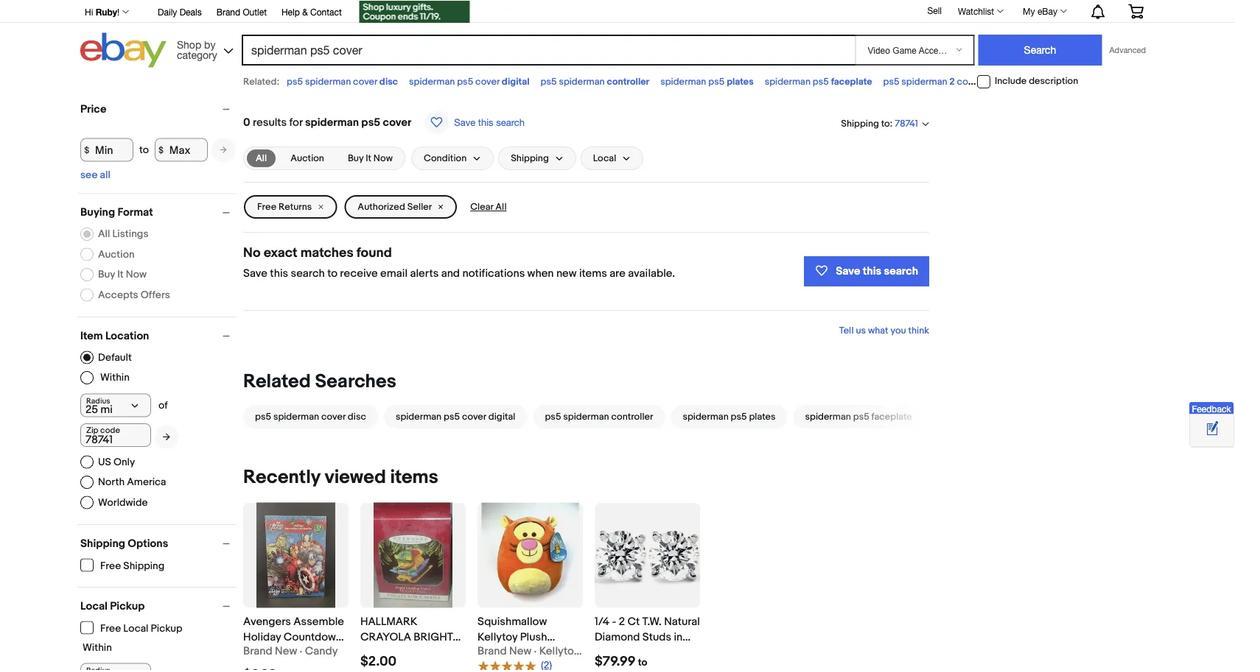 Task type: locate. For each thing, give the bounding box(es) containing it.
what
[[868, 325, 889, 337]]

it
[[366, 153, 372, 164], [117, 269, 124, 281]]

auction down for
[[291, 153, 324, 164]]

save this search button up us
[[804, 257, 930, 287]]

0 vertical spatial controller
[[607, 76, 650, 87]]

brand
[[217, 7, 240, 17], [243, 645, 272, 659], [478, 645, 507, 659]]

within down free local pickup "link"
[[83, 642, 112, 655]]

save
[[454, 116, 476, 128], [836, 265, 861, 278], [243, 267, 268, 281]]

pickup up free local pickup "link"
[[110, 600, 145, 613]]

2 horizontal spatial brand
[[478, 645, 507, 659]]

0 vertical spatial items
[[579, 267, 607, 281]]

hallmark crayola bright sledding colors #10 series 1998 christmas ornaments image
[[374, 503, 453, 609]]

frankford
[[243, 662, 291, 671]]

$ up see at top
[[84, 145, 89, 155]]

auction down all listings
[[98, 248, 135, 261]]

disc up 0 results for spiderman ps5 cover
[[380, 76, 398, 87]]

plush
[[520, 631, 547, 644]]

buy it now
[[348, 153, 393, 164], [98, 269, 147, 281]]

brand left outlet
[[217, 7, 240, 17]]

include
[[995, 76, 1027, 87]]

local right shipping dropdown button
[[593, 153, 617, 164]]

disc down searches
[[348, 411, 366, 422]]

0 vertical spatial plates
[[727, 76, 754, 87]]

0 vertical spatial save this search
[[454, 116, 525, 128]]

0 horizontal spatial local
[[80, 600, 108, 613]]

1/4
[[595, 616, 610, 629]]

squishmallow
[[478, 616, 547, 629]]

Minimum Value in $ text field
[[80, 138, 133, 162]]

1 vertical spatial save this search
[[836, 265, 919, 278]]

save up 'condition' dropdown button
[[454, 116, 476, 128]]

2 vertical spatial free
[[100, 623, 121, 636]]

none submit inside shop by category banner
[[979, 35, 1103, 66]]

shipping for shipping
[[511, 153, 549, 164]]

buy down 0 results for spiderman ps5 cover
[[348, 153, 364, 164]]

1 horizontal spatial disc
[[380, 76, 398, 87]]

us
[[98, 456, 111, 469]]

1 vertical spatial buy it now
[[98, 269, 147, 281]]

local inside dropdown button
[[593, 153, 617, 164]]

0 horizontal spatial search
[[291, 267, 325, 281]]

0 vertical spatial pickup
[[110, 600, 145, 613]]

ps5 spiderman controller
[[541, 76, 650, 87], [545, 411, 654, 422]]

save this search for save this search "button" to the left
[[454, 116, 525, 128]]

category
[[177, 49, 217, 61]]

search up you
[[884, 265, 919, 278]]

1 vertical spatial free
[[100, 560, 121, 573]]

free for options
[[100, 560, 121, 573]]

2 horizontal spatial search
[[884, 265, 919, 278]]

1 vertical spatial within
[[83, 642, 112, 655]]

0 vertical spatial local
[[593, 153, 617, 164]]

1 horizontal spatial items
[[579, 267, 607, 281]]

item location
[[80, 330, 149, 343]]

exact
[[264, 245, 298, 261]]

0 horizontal spatial ·
[[300, 645, 303, 659]]

searches
[[315, 370, 396, 393]]

0 horizontal spatial $
[[84, 145, 89, 155]]

1 horizontal spatial buy
[[348, 153, 364, 164]]

1 vertical spatial pickup
[[151, 623, 183, 636]]

hi ruby !
[[85, 7, 120, 17]]

0 horizontal spatial save this search
[[454, 116, 525, 128]]

!
[[117, 7, 120, 17]]

all
[[100, 169, 111, 182]]

0 horizontal spatial new
[[275, 645, 297, 659]]

shipping left :
[[841, 118, 879, 129]]

0 horizontal spatial auction
[[98, 248, 135, 261]]

1 vertical spatial auction
[[98, 248, 135, 261]]

or
[[645, 647, 655, 660]]

1 vertical spatial all
[[496, 201, 507, 213]]

think
[[909, 325, 930, 337]]

1 new from the left
[[275, 645, 297, 659]]

ps5 spiderman cover disc up 0 results for spiderman ps5 cover
[[287, 76, 398, 87]]

8"
[[540, 662, 551, 671]]

items
[[579, 267, 607, 281], [390, 467, 439, 490]]

now up authorized
[[374, 153, 393, 164]]

2 new from the left
[[509, 645, 532, 659]]

0 vertical spatial buy
[[348, 153, 364, 164]]

1 horizontal spatial $
[[159, 145, 164, 155]]

1 vertical spatial items
[[390, 467, 439, 490]]

brand for brand new · candy
[[243, 645, 272, 659]]

1 vertical spatial 2
[[619, 616, 625, 629]]

free shipping
[[100, 560, 165, 573]]

1 horizontal spatial all
[[256, 153, 267, 164]]

1 vertical spatial it
[[117, 269, 124, 281]]

items left are
[[579, 267, 607, 281]]

1 horizontal spatial ·
[[534, 645, 537, 659]]

1 · from the left
[[300, 645, 303, 659]]

save up tell
[[836, 265, 861, 278]]

shipping up clear all link
[[511, 153, 549, 164]]

1 vertical spatial spiderman ps5 plates
[[683, 411, 776, 422]]

0 horizontal spatial kellytoy
[[478, 631, 518, 644]]

all for all
[[256, 153, 267, 164]]

tell us what you think
[[840, 325, 930, 337]]

2 horizontal spatial ·
[[582, 645, 585, 659]]

to inside shipping to : 78741
[[882, 118, 890, 129]]

format
[[118, 206, 153, 219]]

1 vertical spatial faceplate
[[872, 411, 913, 422]]

save this search up 'condition' dropdown button
[[454, 116, 525, 128]]

1 horizontal spatial new
[[509, 645, 532, 659]]

save this search button
[[421, 110, 529, 135], [804, 257, 930, 287]]

brand up 'pooh'
[[478, 645, 507, 659]]

0 horizontal spatial all
[[98, 228, 110, 241]]

save down no
[[243, 267, 268, 281]]

0 vertical spatial spiderman ps5 faceplate
[[765, 76, 873, 87]]

all right clear
[[496, 201, 507, 213]]

2 vertical spatial local
[[123, 623, 148, 636]]

clear
[[471, 201, 494, 213]]

main content
[[243, 95, 930, 671]]

this up what
[[863, 265, 882, 278]]

kellytoy up '8"'
[[539, 645, 580, 659]]

1 vertical spatial digital
[[489, 411, 516, 422]]

0 vertical spatial faceplate
[[831, 76, 873, 87]]

found
[[357, 245, 392, 261]]

0 vertical spatial save this search button
[[421, 110, 529, 135]]

0 horizontal spatial pickup
[[110, 600, 145, 613]]

free down shipping options
[[100, 560, 121, 573]]

this down exact
[[270, 267, 288, 281]]

0 vertical spatial all
[[256, 153, 267, 164]]

feedback
[[1193, 404, 1232, 414]]

search inside 'no exact matches found save this search to receive email alerts and notifications when new items are available.'
[[291, 267, 325, 281]]

shop by category
[[177, 38, 217, 61]]

1 horizontal spatial this
[[478, 116, 494, 128]]

items right viewed at left
[[390, 467, 439, 490]]

this
[[478, 116, 494, 128], [863, 265, 882, 278], [270, 267, 288, 281]]

2 horizontal spatial this
[[863, 265, 882, 278]]

1 vertical spatial spiderman ps5 cover digital
[[396, 411, 516, 422]]

1 vertical spatial now
[[126, 269, 147, 281]]

1 vertical spatial save this search button
[[804, 257, 930, 287]]

watchlist link
[[950, 2, 1011, 20]]

us
[[856, 325, 866, 337]]

1/4 - 2 ct t.w. natural diamond studs in 14k white or yellow gold
[[595, 616, 700, 671]]

shipping inside dropdown button
[[511, 153, 549, 164]]

None text field
[[80, 424, 151, 448]]

spiderman ps5 faceplate inside spiderman ps5 faceplate link
[[806, 411, 913, 422]]

accepts offers
[[98, 289, 170, 301]]

buying
[[80, 206, 115, 219]]

avengers
[[243, 616, 291, 629]]

1 vertical spatial local
[[80, 600, 108, 613]]

0 vertical spatial digital
[[502, 76, 530, 87]]

ps5
[[287, 76, 303, 87], [457, 76, 473, 87], [541, 76, 557, 87], [709, 76, 725, 87], [813, 76, 829, 87], [884, 76, 900, 87], [993, 76, 1009, 87], [362, 116, 381, 129], [255, 411, 271, 422], [444, 411, 460, 422], [545, 411, 561, 422], [731, 411, 747, 422], [854, 411, 870, 422]]

matches
[[301, 245, 354, 261]]

0 vertical spatial free
[[257, 201, 277, 213]]

0 horizontal spatial disc
[[348, 411, 366, 422]]

1 horizontal spatial buy it now
[[348, 153, 393, 164]]

hallmark
[[361, 616, 418, 629]]

within down default
[[100, 372, 130, 384]]

ps5 spiderman cover disc down related searches
[[255, 411, 366, 422]]

2 for cover
[[950, 76, 955, 87]]

search up shipping dropdown button
[[496, 116, 525, 128]]

1 vertical spatial disc
[[348, 411, 366, 422]]

size:small
[[587, 645, 639, 659]]

0 horizontal spatial it
[[117, 269, 124, 281]]

1 horizontal spatial now
[[374, 153, 393, 164]]

tell us what you think link
[[840, 325, 930, 337]]

2 vertical spatial all
[[98, 228, 110, 241]]

$79.99
[[595, 654, 636, 671]]

clear all
[[471, 201, 507, 213]]

white
[[614, 647, 643, 660]]

pickup down local pickup dropdown button
[[151, 623, 183, 636]]

alerts
[[410, 267, 439, 281]]

save this search for save this search "button" to the right
[[836, 265, 919, 278]]

shipping inside shipping to : 78741
[[841, 118, 879, 129]]

1 vertical spatial plates
[[749, 411, 776, 422]]

2 · from the left
[[534, 645, 537, 659]]

north america
[[98, 476, 166, 489]]

condition
[[424, 153, 467, 164]]

1 horizontal spatial kellytoy
[[539, 645, 580, 659]]

auction link
[[282, 150, 333, 167]]

1 horizontal spatial local
[[123, 623, 148, 636]]

only
[[113, 456, 135, 469]]

1 vertical spatial spiderman ps5 faceplate
[[806, 411, 913, 422]]

item
[[80, 330, 103, 343]]

shipping options button
[[80, 537, 237, 551]]

free returns link
[[244, 195, 337, 219]]

help & contact
[[282, 7, 342, 17]]

buy inside buy it now link
[[348, 153, 364, 164]]

faceplate
[[831, 76, 873, 87], [872, 411, 913, 422]]

1 horizontal spatial save this search
[[836, 265, 919, 278]]

avengers assemble holiday countdown calendar unopened frankford ca
[[243, 616, 344, 671]]

within
[[100, 372, 130, 384], [83, 642, 112, 655]]

save this search button up 'condition' dropdown button
[[421, 110, 529, 135]]

None submit
[[979, 35, 1103, 66]]

results
[[253, 116, 287, 129]]

local inside "link"
[[123, 623, 148, 636]]

0 horizontal spatial buy
[[98, 269, 115, 281]]

seller
[[407, 201, 432, 213]]

0 horizontal spatial brand
[[217, 7, 240, 17]]

1 horizontal spatial save
[[454, 116, 476, 128]]

plates
[[727, 76, 754, 87], [749, 411, 776, 422]]

ps5 spiderman 2 cover
[[884, 76, 982, 87]]

2 right -
[[619, 616, 625, 629]]

faceplate inside main content
[[872, 411, 913, 422]]

0 vertical spatial it
[[366, 153, 372, 164]]

to left the 14
[[638, 657, 648, 669]]

search down matches
[[291, 267, 325, 281]]

this up 'condition' dropdown button
[[478, 116, 494, 128]]

all link
[[247, 150, 276, 167]]

1 vertical spatial kellytoy
[[539, 645, 580, 659]]

worldwide link
[[80, 497, 148, 510]]

1 horizontal spatial search
[[496, 116, 525, 128]]

1 horizontal spatial 2
[[950, 76, 955, 87]]

buy it now up accepts
[[98, 269, 147, 281]]

kellytoy
[[478, 631, 518, 644], [539, 645, 580, 659]]

0 horizontal spatial this
[[270, 267, 288, 281]]

brand down holiday
[[243, 645, 272, 659]]

1 horizontal spatial brand
[[243, 645, 272, 659]]

0 horizontal spatial 2
[[619, 616, 625, 629]]

related:
[[243, 76, 279, 87]]

2 horizontal spatial local
[[593, 153, 617, 164]]

returns
[[279, 201, 312, 213]]

all down results
[[256, 153, 267, 164]]

plates inside main content
[[749, 411, 776, 422]]

disc
[[380, 76, 398, 87], [348, 411, 366, 422]]

get the coupon image
[[360, 1, 470, 23]]

0 horizontal spatial save
[[243, 267, 268, 281]]

free down local pickup
[[100, 623, 121, 636]]

america
[[127, 476, 166, 489]]

shipping
[[841, 118, 879, 129], [511, 153, 549, 164], [80, 537, 125, 551], [123, 560, 165, 573]]

item location button
[[80, 330, 237, 343]]

1 horizontal spatial pickup
[[151, 623, 183, 636]]

kellytoy up disney
[[478, 631, 518, 644]]

free inside "link"
[[100, 623, 121, 636]]

brand for brand outlet
[[217, 7, 240, 17]]

$
[[84, 145, 89, 155], [159, 145, 164, 155]]

digital
[[502, 76, 530, 87], [489, 411, 516, 422]]

save inside 'no exact matches found save this search to receive email alerts and notifications when new items are available.'
[[243, 267, 268, 281]]

free left returns
[[257, 201, 277, 213]]

$ for minimum value in $ text box
[[84, 145, 89, 155]]

1/4 - 2 ct t.w. natural diamond studs in 14k white or yellow gold heading
[[595, 616, 700, 671]]

save this search up what
[[836, 265, 919, 278]]

buy it now up authorized
[[348, 153, 393, 164]]

· for candy
[[300, 645, 303, 659]]

location
[[105, 330, 149, 343]]

shop
[[177, 38, 201, 51]]

now up accepts offers
[[126, 269, 147, 281]]

disc inside main content
[[348, 411, 366, 422]]

2 inside 1/4 - 2 ct t.w. natural diamond studs in 14k white or yellow gold
[[619, 616, 625, 629]]

it up accepts
[[117, 269, 124, 281]]

1 $ from the left
[[84, 145, 89, 155]]

1 horizontal spatial it
[[366, 153, 372, 164]]

it up authorized
[[366, 153, 372, 164]]

to left 78741
[[882, 118, 890, 129]]

to down matches
[[327, 267, 338, 281]]

$ down 'price' "dropdown button" in the top left of the page
[[159, 145, 164, 155]]

related
[[243, 370, 311, 393]]

all down "buying"
[[98, 228, 110, 241]]

1 vertical spatial controller
[[612, 411, 654, 422]]

local down local pickup dropdown button
[[123, 623, 148, 636]]

spiderman ps5 plates inside main content
[[683, 411, 776, 422]]

my ebay
[[1023, 6, 1058, 16]]

notifications
[[463, 267, 525, 281]]

local
[[593, 153, 617, 164], [80, 600, 108, 613], [123, 623, 148, 636]]

2 left 'include'
[[950, 76, 955, 87]]

free shipping link
[[80, 559, 165, 573]]

brand inside account navigation
[[217, 7, 240, 17]]

2 $ from the left
[[159, 145, 164, 155]]

0 horizontal spatial buy it now
[[98, 269, 147, 281]]

shipping up free shipping link
[[80, 537, 125, 551]]

new for kellytoy
[[509, 645, 532, 659]]

of
[[159, 400, 168, 412]]

studs
[[643, 631, 672, 644]]

local up free local pickup "link"
[[80, 600, 108, 613]]

buy up accepts
[[98, 269, 115, 281]]

buy it now link
[[339, 150, 402, 167]]

0 vertical spatial 2
[[950, 76, 955, 87]]

avengers assemble holiday countdown calendar unopened frankford ca link
[[243, 615, 349, 671]]

1 horizontal spatial auction
[[291, 153, 324, 164]]

this inside 'no exact matches found save this search to receive email alerts and notifications when new items are available.'
[[270, 267, 288, 281]]

local for local pickup
[[80, 600, 108, 613]]

0 horizontal spatial now
[[126, 269, 147, 281]]

0 vertical spatial kellytoy
[[478, 631, 518, 644]]

$2.00
[[361, 654, 397, 671]]



Task type: vqa. For each thing, say whether or not it's contained in the screenshot.
Shop by category
yes



Task type: describe. For each thing, give the bounding box(es) containing it.
0 horizontal spatial items
[[390, 467, 439, 490]]

0 vertical spatial now
[[374, 153, 393, 164]]

0 vertical spatial buy it now
[[348, 153, 393, 164]]

authorized
[[358, 201, 405, 213]]

sell link
[[921, 5, 949, 16]]

hallmark crayola bright sledding colors #10 series 1
[[361, 616, 461, 671]]

buying format
[[80, 206, 153, 219]]

watchlist
[[958, 6, 995, 16]]

squishmallow kellytoy plush disney winnie the pooh tigger 8" i
[[478, 616, 575, 671]]

description
[[1029, 76, 1079, 87]]

shop by category banner
[[77, 0, 1155, 72]]

series
[[381, 662, 416, 671]]

shipping for shipping options
[[80, 537, 125, 551]]

free for pickup
[[100, 623, 121, 636]]

crayola
[[361, 631, 411, 644]]

offers
[[141, 289, 170, 301]]

pickup inside "link"
[[151, 623, 183, 636]]

1/4 - 2 ct t.w. natural diamond studs in 14k white or yellow gold link
[[595, 615, 700, 671]]

to inside $79.99 to
[[638, 657, 648, 669]]

calendar
[[243, 647, 289, 660]]

0 vertical spatial auction
[[291, 153, 324, 164]]

items inside 'no exact matches found save this search to receive email alerts and notifications when new items are available.'
[[579, 267, 607, 281]]

sledding
[[361, 647, 414, 660]]

$ for maximum value in $ text box
[[159, 145, 164, 155]]

free returns
[[257, 201, 312, 213]]

price
[[80, 102, 107, 116]]

all for all listings
[[98, 228, 110, 241]]

recently viewed items
[[243, 467, 439, 490]]

0 vertical spatial disc
[[380, 76, 398, 87]]

no exact matches found save this search to receive email alerts and notifications when new items are available.
[[243, 245, 675, 281]]

shipping to : 78741
[[841, 118, 919, 130]]

default
[[98, 352, 132, 364]]

0 vertical spatial spiderman ps5 plates
[[661, 76, 754, 87]]

14
[[655, 645, 665, 659]]

the
[[551, 647, 569, 660]]

squishmallow kellytoy plush disney winnie the pooh tigger 8" inch nwt new image
[[482, 503, 579, 609]]

shop by category button
[[170, 33, 237, 65]]

us only link
[[80, 456, 135, 469]]

gold
[[595, 662, 620, 671]]

-
[[612, 616, 617, 629]]

sell
[[928, 5, 942, 16]]

1 horizontal spatial save this search button
[[804, 257, 930, 287]]

kellytoy inside squishmallow kellytoy plush disney winnie the pooh tigger 8" i
[[478, 631, 518, 644]]

your shopping cart image
[[1128, 4, 1145, 19]]

Search for anything text field
[[244, 36, 853, 64]]

to right minimum value in $ text box
[[139, 144, 149, 156]]

brand new · candy
[[243, 645, 338, 659]]

0 vertical spatial spiderman ps5 cover digital
[[409, 76, 530, 87]]

available.
[[628, 267, 675, 281]]

disney
[[478, 647, 512, 660]]

worldwide
[[98, 497, 148, 509]]

recently
[[243, 467, 320, 490]]

winnie
[[514, 647, 548, 660]]

0 vertical spatial ps5 spiderman cover disc
[[287, 76, 398, 87]]

0 vertical spatial within
[[100, 372, 130, 384]]

shipping for shipping to : 78741
[[841, 118, 879, 129]]

free local pickup link
[[80, 622, 183, 636]]

new for candy
[[275, 645, 297, 659]]

accepts
[[98, 289, 138, 301]]

1/4 - 2 ct t.w. natural diamond studs in 14k white or yellow gold image
[[595, 503, 700, 609]]

by
[[204, 38, 216, 51]]

email
[[380, 267, 408, 281]]

free local pickup
[[100, 623, 183, 636]]

shipping down options
[[123, 560, 165, 573]]

in
[[674, 631, 683, 644]]

authorized seller
[[358, 201, 432, 213]]

north
[[98, 476, 125, 489]]

daily deals link
[[158, 4, 202, 21]]

ps5 spiderman cover
[[993, 76, 1086, 87]]

related searches
[[243, 370, 396, 393]]

#10
[[361, 662, 378, 671]]

0 horizontal spatial save this search button
[[421, 110, 529, 135]]

avengers assemble holiday countdown calendar unopened frankford ca heading
[[243, 616, 344, 671]]

2 horizontal spatial all
[[496, 201, 507, 213]]

my
[[1023, 6, 1036, 16]]

unopened
[[291, 647, 344, 660]]

help & contact link
[[282, 4, 342, 21]]

2 for ct
[[619, 616, 625, 629]]

account navigation
[[77, 0, 1155, 25]]

colors
[[416, 647, 461, 660]]

2 horizontal spatial save
[[836, 265, 861, 278]]

natural
[[664, 616, 700, 629]]

contact
[[310, 7, 342, 17]]

(6-
[[641, 645, 655, 659]]

to inside 'no exact matches found save this search to receive email alerts and notifications when new items are available.'
[[327, 267, 338, 281]]

daily deals
[[158, 7, 202, 17]]

deals
[[180, 7, 202, 17]]

:
[[890, 118, 893, 129]]

1 vertical spatial ps5 spiderman cover disc
[[255, 411, 366, 422]]

countdown
[[284, 631, 342, 644]]

hi
[[85, 7, 93, 17]]

squishmallow kellytoy plush disney winnie the pooh tigger 8" i heading
[[478, 616, 575, 671]]

no
[[243, 245, 261, 261]]

pooh
[[478, 662, 504, 671]]

see
[[80, 169, 98, 182]]

advanced
[[1110, 45, 1146, 55]]

all listings
[[98, 228, 149, 241]]

ebay
[[1038, 6, 1058, 16]]

default link
[[80, 351, 132, 365]]

local for local
[[593, 153, 617, 164]]

controller inside main content
[[612, 411, 654, 422]]

listings
[[112, 228, 149, 241]]

diamond
[[595, 631, 640, 644]]

local button
[[581, 147, 644, 170]]

for
[[289, 116, 303, 129]]

when
[[528, 267, 554, 281]]

avengers assemble holiday countdown calendar unopened frankford candy marvel image
[[256, 503, 336, 609]]

north america link
[[80, 476, 166, 490]]

tigger
[[506, 662, 538, 671]]

see all button
[[80, 169, 111, 182]]

brand for brand new · kellytoy · size:small (6-14 in)
[[478, 645, 507, 659]]

hallmark crayola bright sledding colors #10 series 1 link
[[361, 615, 466, 671]]

ps5 spiderman cover disc link
[[243, 405, 384, 429]]

0 results for spiderman ps5 cover
[[243, 116, 412, 129]]

condition button
[[411, 147, 494, 170]]

apply within filter image
[[163, 433, 170, 442]]

3 · from the left
[[582, 645, 585, 659]]

help
[[282, 7, 300, 17]]

0 vertical spatial ps5 spiderman controller
[[541, 76, 650, 87]]

0
[[243, 116, 250, 129]]

Maximum Value in $ text field
[[155, 138, 208, 162]]

my ebay link
[[1015, 2, 1074, 20]]

· for kellytoy
[[534, 645, 537, 659]]

1 vertical spatial ps5 spiderman controller
[[545, 411, 654, 422]]

All selected text field
[[256, 152, 267, 165]]

main content containing related searches
[[243, 95, 930, 671]]

hallmark crayola bright sledding colors #10 series 1 heading
[[361, 616, 461, 671]]



